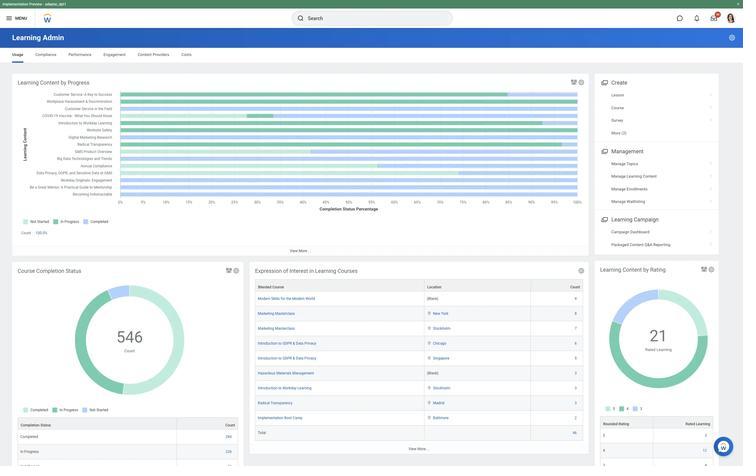 Task type: vqa. For each thing, say whether or not it's contained in the screenshot.


Task type: describe. For each thing, give the bounding box(es) containing it.
course completion status
[[18, 268, 81, 274]]

completion inside popup button
[[21, 423, 40, 428]]

hazardous materials management link
[[258, 370, 314, 376]]

modern skills for the modern world
[[258, 297, 315, 301]]

menu
[[15, 16, 27, 21]]

york
[[442, 312, 449, 316]]

7 button
[[575, 326, 578, 331]]

chevron right image for lesson
[[708, 91, 716, 97]]

& for chicago
[[293, 342, 295, 346]]

2 horizontal spatial 5
[[706, 434, 708, 438]]

row containing implementation boot camp
[[255, 411, 584, 426]]

learning inside 21 rated learning
[[657, 348, 673, 352]]

stockholm link for 3
[[434, 385, 451, 391]]

learning down packaged
[[601, 267, 622, 273]]

chevron right image for course
[[708, 103, 716, 109]]

configure and view chart data image for 546
[[226, 267, 233, 274]]

course completion status element
[[12, 262, 244, 466]]

of
[[283, 268, 289, 274]]

providers
[[153, 52, 169, 57]]

226
[[226, 450, 232, 454]]

location image for the new york link
[[427, 311, 432, 316]]

adeptai_dpt1
[[45, 2, 66, 6]]

the
[[287, 297, 292, 301]]

view more ... link for learning content by progress
[[12, 246, 589, 256]]

21
[[650, 327, 668, 346]]

list for create
[[595, 89, 720, 140]]

more (2)
[[612, 131, 627, 136]]

masterclass for stockholm
[[275, 327, 295, 331]]

main content containing 21
[[0, 28, 744, 466]]

location button
[[425, 280, 531, 291]]

world
[[306, 297, 315, 301]]

data for chicago
[[296, 342, 304, 346]]

content left providers
[[138, 52, 152, 57]]

location image for 3 stockholm link
[[427, 386, 432, 390]]

learning content by progress element
[[12, 74, 589, 256]]

interest
[[290, 268, 308, 274]]

1 horizontal spatial campaign
[[635, 217, 659, 223]]

introduction to gdpr & data privacy link for chicago
[[258, 340, 317, 346]]

profile logan mcneil image
[[727, 13, 737, 24]]

learning up usage
[[12, 33, 41, 42]]

location image
[[427, 356, 432, 360]]

learning up campaign dashboard
[[612, 217, 633, 223]]

(blank) for hazardous materials management
[[427, 371, 439, 376]]

dashboard
[[631, 230, 650, 235]]

baltimore link
[[434, 415, 449, 420]]

learning down usage
[[18, 79, 39, 86]]

campaign dashboard link
[[595, 226, 720, 239]]

chevron right image for manage waitlisting
[[708, 197, 716, 203]]

in progress
[[20, 450, 39, 454]]

more for progress
[[299, 249, 307, 253]]

admin
[[43, 33, 64, 42]]

introduction to workday learning link
[[258, 385, 312, 391]]

learning content by progress
[[18, 79, 90, 86]]

new york
[[434, 312, 449, 316]]

546 count
[[116, 328, 143, 353]]

completion status button
[[18, 418, 177, 430]]

cell inside expression of interest in learning courses element
[[425, 426, 531, 441]]

rated inside popup button
[[686, 422, 696, 426]]

learning inside popup button
[[697, 422, 711, 426]]

more (2) button
[[612, 130, 627, 136]]

manage enrollments
[[612, 187, 648, 191]]

hazardous
[[258, 371, 276, 376]]

progress inside in progress element
[[24, 450, 39, 454]]

learning right workday
[[298, 386, 312, 391]]

inbox large image
[[712, 15, 718, 21]]

manage topics
[[612, 162, 639, 166]]

3 button for madrid
[[575, 401, 578, 406]]

learning content by rating element
[[595, 261, 720, 466]]

completed
[[20, 435, 38, 439]]

materials
[[277, 371, 292, 376]]

implementation boot camp link
[[258, 415, 303, 420]]

2 button
[[575, 416, 578, 421]]

rated learning button
[[654, 417, 714, 428]]

total
[[258, 431, 266, 435]]

46 button
[[573, 431, 578, 436]]

manage topics link
[[595, 158, 720, 170]]

madrid link
[[434, 400, 445, 405]]

menu group image for create
[[601, 78, 609, 86]]

row containing 4
[[601, 444, 714, 458]]

transparency
[[271, 401, 293, 405]]

3 button for stockholm
[[575, 386, 578, 391]]

chevron right image for packaged content q&a reporting
[[708, 240, 716, 247]]

in
[[20, 450, 23, 454]]

to for stockholm
[[279, 386, 282, 391]]

learning inside list
[[627, 174, 643, 179]]

blended course
[[258, 285, 284, 290]]

course link
[[595, 102, 720, 114]]

radical
[[258, 401, 270, 405]]

menu banner
[[0, 0, 744, 28]]

usage
[[12, 52, 23, 57]]

0 vertical spatial rating
[[651, 267, 667, 273]]

Search Workday  search field
[[308, 12, 440, 25]]

9 button
[[575, 297, 578, 301]]

manage for manage enrollments
[[612, 187, 626, 191]]

configure learning content by rating image
[[709, 266, 716, 273]]

survey
[[612, 118, 624, 123]]

content down manage topics link
[[644, 174, 657, 179]]

count inside 546 count
[[125, 349, 135, 353]]

more (2) link
[[595, 127, 720, 140]]

rounded rating
[[604, 422, 630, 426]]

2
[[575, 416, 577, 420]]

configure this page image
[[729, 34, 737, 41]]

lesson link
[[595, 89, 720, 102]]

-
[[43, 2, 44, 6]]

row containing 5
[[601, 429, 714, 444]]

1 3 from the top
[[575, 371, 577, 376]]

reporting
[[654, 243, 671, 247]]

(blank) element for modern skills for the modern world
[[427, 296, 439, 301]]

workday
[[283, 386, 297, 391]]

completion status
[[21, 423, 51, 428]]

content for packaged content q&a reporting
[[631, 243, 644, 247]]

notifications large image
[[695, 15, 701, 21]]

8 button
[[575, 311, 578, 316]]

search image
[[297, 15, 305, 22]]

learning content by rating
[[601, 267, 667, 273]]

gdpr for singapore
[[283, 356, 292, 361]]

camp
[[293, 416, 303, 420]]

campaign dashboard
[[612, 230, 650, 235]]

284 button
[[226, 435, 233, 440]]

madrid
[[434, 401, 445, 405]]

6 button
[[575, 341, 578, 346]]

100.0%
[[36, 231, 47, 235]]

content for learning content by progress
[[40, 79, 59, 86]]

for
[[281, 297, 286, 301]]

radical transparency link
[[258, 400, 293, 405]]

... for learning content by progress
[[308, 249, 311, 253]]

stockholm for 7
[[434, 327, 451, 331]]

chevron right image for management
[[708, 159, 716, 165]]

status inside popup button
[[40, 423, 51, 428]]

configure and view chart data image for 21
[[701, 266, 709, 273]]

1 horizontal spatial status
[[66, 268, 81, 274]]



Task type: locate. For each thing, give the bounding box(es) containing it.
1 stockholm from the top
[[434, 327, 451, 331]]

menu button
[[0, 9, 35, 28]]

1 horizontal spatial by
[[644, 267, 650, 273]]

course inside list
[[612, 105, 625, 110]]

2 gdpr from the top
[[283, 356, 292, 361]]

2 masterclass from the top
[[275, 327, 295, 331]]

location image
[[427, 311, 432, 316], [427, 326, 432, 331], [427, 341, 432, 346], [427, 386, 432, 390], [427, 401, 432, 405], [427, 416, 432, 420]]

count button up 284 in the left bottom of the page
[[177, 418, 238, 430]]

course
[[612, 105, 625, 110], [18, 268, 35, 274], [273, 285, 284, 290]]

546
[[116, 328, 143, 347]]

tab list containing usage
[[6, 48, 738, 63]]

row containing radical transparency
[[255, 396, 584, 411]]

1 gdpr from the top
[[283, 342, 292, 346]]

rounded rating button
[[601, 417, 654, 428]]

modern right the
[[293, 297, 305, 301]]

1 to from the top
[[279, 342, 282, 346]]

count up 9
[[571, 285, 581, 290]]

total element
[[258, 430, 266, 435]]

count up '284' button
[[226, 423, 235, 428]]

configure course completion status image
[[233, 268, 240, 274]]

blended
[[258, 285, 272, 290]]

0 horizontal spatial modern
[[258, 297, 271, 301]]

1 modern from the left
[[258, 297, 271, 301]]

1 horizontal spatial implementation
[[258, 416, 284, 420]]

1 & from the top
[[293, 342, 295, 346]]

... inside expression of interest in learning courses element
[[427, 447, 430, 451]]

stockholm up chicago link
[[434, 327, 451, 331]]

0 horizontal spatial view
[[290, 249, 298, 253]]

6 chevron right image from the top
[[708, 197, 716, 203]]

radical transparency
[[258, 401, 293, 405]]

0 vertical spatial (blank)
[[427, 297, 439, 301]]

30
[[717, 13, 720, 16]]

1 horizontal spatial rating
[[651, 267, 667, 273]]

performance
[[69, 52, 91, 57]]

compliance
[[35, 52, 56, 57]]

configure and view chart data image left configure course completion status icon
[[226, 267, 233, 274]]

chevron right image inside manage topics link
[[708, 159, 716, 165]]

1 (blank) element from the top
[[427, 296, 439, 301]]

row containing introduction to workday learning
[[255, 381, 584, 396]]

configure and view chart data image left configure learning content by rating image on the bottom of page
[[701, 266, 709, 273]]

more inside dropdown button
[[612, 131, 621, 136]]

completion
[[36, 268, 64, 274], [21, 423, 40, 428]]

chevron right image inside the campaign dashboard link
[[708, 228, 716, 234]]

to for chicago
[[279, 342, 282, 346]]

1 horizontal spatial view more ...
[[409, 447, 430, 451]]

2 data from the top
[[296, 356, 304, 361]]

0 horizontal spatial more
[[299, 249, 307, 253]]

5 button down the rated learning
[[706, 433, 709, 438]]

progress
[[68, 79, 90, 86], [24, 450, 39, 454]]

more inside expression of interest in learning courses element
[[418, 447, 426, 451]]

progress down performance
[[68, 79, 90, 86]]

1 masterclass from the top
[[275, 312, 295, 316]]

menu group image
[[601, 147, 609, 155]]

marketing masterclass for new york
[[258, 312, 295, 316]]

2 to from the top
[[279, 356, 282, 361]]

1 privacy from the top
[[305, 342, 317, 346]]

implementation up menu dropdown button on the top
[[2, 2, 28, 6]]

(blank) for modern skills for the modern world
[[427, 297, 439, 301]]

0 vertical spatial &
[[293, 342, 295, 346]]

enrollments
[[627, 187, 648, 191]]

1 marketing masterclass link from the top
[[258, 311, 295, 316]]

1 introduction to gdpr & data privacy link from the top
[[258, 340, 317, 346]]

chevron right image inside survey link
[[708, 116, 716, 122]]

& for singapore
[[293, 356, 295, 361]]

marketing for new york
[[258, 312, 274, 316]]

1 vertical spatial view
[[409, 447, 417, 451]]

menu group image for learning campaign
[[601, 215, 609, 224]]

1 vertical spatial implementation
[[258, 416, 284, 420]]

3 3 from the top
[[575, 401, 577, 405]]

content inside "element"
[[623, 267, 643, 273]]

create
[[612, 79, 628, 86]]

3 button
[[575, 371, 578, 376], [575, 386, 578, 391], [575, 401, 578, 406]]

1 3 button from the top
[[575, 371, 578, 376]]

marketing masterclass link for new york
[[258, 311, 295, 316]]

row containing total
[[255, 426, 584, 441]]

1 horizontal spatial management
[[612, 148, 644, 155]]

2 introduction to gdpr & data privacy from the top
[[258, 356, 317, 361]]

1 vertical spatial stockholm
[[434, 386, 451, 391]]

5 location image from the top
[[427, 401, 432, 405]]

chevron right image
[[708, 159, 716, 165], [708, 228, 716, 234]]

0 vertical spatial view more ...
[[290, 249, 311, 253]]

introduction to workday learning
[[258, 386, 312, 391]]

manage inside manage learning content link
[[612, 174, 626, 179]]

5 down the rounded at bottom right
[[604, 434, 606, 438]]

manage inside manage waitlisting link
[[612, 199, 626, 204]]

1 menu group image from the top
[[601, 78, 609, 86]]

count button up 9
[[531, 280, 584, 291]]

1 vertical spatial (blank)
[[427, 371, 439, 376]]

3 location image from the top
[[427, 341, 432, 346]]

100.0% button
[[36, 231, 48, 236]]

chevron right image for manage learning content
[[708, 172, 716, 178]]

manage inside manage topics link
[[612, 162, 626, 166]]

1 vertical spatial view more ... link
[[250, 444, 589, 454]]

1 vertical spatial view more ...
[[409, 447, 430, 451]]

1 vertical spatial introduction
[[258, 356, 278, 361]]

7
[[575, 327, 577, 331]]

0 horizontal spatial count button
[[177, 418, 238, 430]]

5 inside expression of interest in learning courses element
[[575, 356, 577, 361]]

3 list from the top
[[595, 226, 720, 251]]

introduction to gdpr & data privacy for chicago
[[258, 342, 317, 346]]

stockholm for 3
[[434, 386, 451, 391]]

chevron right image for manage enrollments
[[708, 185, 716, 191]]

1 vertical spatial to
[[279, 356, 282, 361]]

more inside "learning content by progress" element
[[299, 249, 307, 253]]

2 list from the top
[[595, 158, 720, 208]]

chevron right image
[[708, 91, 716, 97], [708, 103, 716, 109], [708, 116, 716, 122], [708, 172, 716, 178], [708, 185, 716, 191], [708, 197, 716, 203], [708, 240, 716, 247]]

1 horizontal spatial configure and view chart data image
[[701, 266, 709, 273]]

5 button
[[575, 356, 578, 361], [706, 433, 709, 438]]

...
[[308, 249, 311, 253], [427, 447, 430, 451]]

3 for madrid
[[575, 401, 577, 405]]

row
[[255, 279, 584, 292], [255, 292, 584, 307], [255, 307, 584, 321], [255, 321, 584, 336], [255, 336, 584, 351], [255, 351, 584, 366], [255, 366, 584, 381], [255, 381, 584, 396], [255, 396, 584, 411], [255, 411, 584, 426], [601, 416, 714, 429], [18, 418, 238, 430], [255, 426, 584, 441], [601, 429, 714, 444], [18, 430, 238, 445], [601, 444, 714, 458], [18, 445, 238, 460], [601, 458, 714, 466], [18, 460, 238, 466]]

2 manage from the top
[[612, 174, 626, 179]]

(blank) element for hazardous materials management
[[427, 370, 439, 376]]

0 vertical spatial marketing
[[258, 312, 274, 316]]

manage left topics
[[612, 162, 626, 166]]

0 vertical spatial view more ... link
[[12, 246, 589, 256]]

implementation down radical transparency
[[258, 416, 284, 420]]

3 chevron right image from the top
[[708, 116, 716, 122]]

chevron right image inside lesson link
[[708, 91, 716, 97]]

hazardous materials management
[[258, 371, 314, 376]]

2 introduction from the top
[[258, 356, 278, 361]]

content
[[138, 52, 152, 57], [40, 79, 59, 86], [644, 174, 657, 179], [631, 243, 644, 247], [623, 267, 643, 273]]

1 vertical spatial 3
[[575, 386, 577, 391]]

2 marketing masterclass from the top
[[258, 327, 295, 331]]

1 vertical spatial menu group image
[[601, 215, 609, 224]]

marketing masterclass link for stockholm
[[258, 325, 295, 331]]

5 down the 6 button
[[575, 356, 577, 361]]

introduction for stockholm
[[258, 386, 278, 391]]

0 horizontal spatial progress
[[24, 450, 39, 454]]

0 vertical spatial view
[[290, 249, 298, 253]]

... inside "learning content by progress" element
[[308, 249, 311, 253]]

marketing for stockholm
[[258, 327, 274, 331]]

to for singapore
[[279, 356, 282, 361]]

4
[[604, 449, 606, 453]]

1 vertical spatial rating
[[619, 422, 630, 426]]

introduction
[[258, 342, 278, 346], [258, 356, 278, 361], [258, 386, 278, 391]]

in progress element
[[20, 449, 39, 454]]

completed element
[[20, 434, 38, 439]]

engagement
[[104, 52, 126, 57]]

list containing campaign dashboard
[[595, 226, 720, 251]]

chevron right image inside manage waitlisting link
[[708, 197, 716, 203]]

2 menu group image from the top
[[601, 215, 609, 224]]

view more ... for expression of interest in learning courses
[[409, 447, 430, 451]]

to up hazardous materials management link
[[279, 342, 282, 346]]

2 introduction to gdpr & data privacy link from the top
[[258, 355, 317, 361]]

chevron right image inside course link
[[708, 103, 716, 109]]

2 vertical spatial 3 button
[[575, 401, 578, 406]]

1 horizontal spatial ...
[[427, 447, 430, 451]]

count button inside course completion status element
[[177, 418, 238, 430]]

implementation inside implementation boot camp link
[[258, 416, 284, 420]]

0 vertical spatial introduction
[[258, 342, 278, 346]]

count button inside expression of interest in learning courses element
[[531, 280, 584, 291]]

view more ... link for expression of interest in learning courses
[[250, 444, 589, 454]]

1 horizontal spatial modern
[[293, 297, 305, 301]]

1 horizontal spatial progress
[[68, 79, 90, 86]]

menu group image
[[601, 78, 609, 86], [601, 215, 609, 224]]

chevron right image for survey
[[708, 116, 716, 122]]

1 vertical spatial status
[[40, 423, 51, 428]]

6 location image from the top
[[427, 416, 432, 420]]

content for learning content by rating
[[623, 267, 643, 273]]

manage down 'manage topics'
[[612, 174, 626, 179]]

learning down 21 button
[[657, 348, 673, 352]]

2 3 from the top
[[575, 386, 577, 391]]

not started element
[[20, 464, 39, 466]]

manage learning content
[[612, 174, 657, 179]]

chicago link
[[434, 340, 447, 346]]

packaged content q&a reporting link
[[595, 239, 720, 251]]

view more ... inside "learning content by progress" element
[[290, 249, 311, 253]]

2 chevron right image from the top
[[708, 103, 716, 109]]

0 vertical spatial status
[[66, 268, 81, 274]]

to up materials
[[279, 356, 282, 361]]

row containing hazardous materials management
[[255, 366, 584, 381]]

packaged
[[612, 243, 630, 247]]

1 marketing masterclass from the top
[[258, 312, 295, 316]]

learning up 12
[[697, 422, 711, 426]]

3 element
[[604, 462, 606, 466]]

0 vertical spatial 5 button
[[575, 356, 578, 361]]

0 vertical spatial to
[[279, 342, 282, 346]]

row containing completion status
[[18, 418, 238, 430]]

stockholm link for 7
[[434, 325, 451, 331]]

view for learning content by progress
[[290, 249, 298, 253]]

count down 546 button
[[125, 349, 135, 353]]

gdpr for chicago
[[283, 342, 292, 346]]

manage inside manage enrollments link
[[612, 187, 626, 191]]

0 horizontal spatial configure and view chart data image
[[226, 267, 233, 274]]

count left the 100.0%
[[21, 231, 31, 235]]

privacy
[[305, 342, 317, 346], [305, 356, 317, 361]]

2 modern from the left
[[293, 297, 305, 301]]

content down compliance
[[40, 79, 59, 86]]

3
[[575, 371, 577, 376], [575, 386, 577, 391], [575, 401, 577, 405]]

0 vertical spatial 3 button
[[575, 371, 578, 376]]

21 rated learning
[[646, 327, 673, 352]]

manage waitlisting
[[612, 199, 646, 204]]

learning
[[12, 33, 41, 42], [18, 79, 39, 86], [627, 174, 643, 179], [612, 217, 633, 223], [601, 267, 622, 273], [315, 268, 337, 274], [657, 348, 673, 352], [298, 386, 312, 391], [697, 422, 711, 426]]

0 vertical spatial list
[[595, 89, 720, 140]]

1 stockholm link from the top
[[434, 325, 451, 331]]

configure and view chart data image inside learning content by rating "element"
[[701, 266, 709, 273]]

content left q&a
[[631, 243, 644, 247]]

0 horizontal spatial course
[[18, 268, 35, 274]]

0 vertical spatial by
[[61, 79, 66, 86]]

0 vertical spatial more
[[612, 131, 621, 136]]

singapore link
[[434, 355, 450, 361]]

manage waitlisting link
[[595, 195, 720, 208]]

implementation preview -   adeptai_dpt1
[[2, 2, 66, 6]]

0 vertical spatial chevron right image
[[708, 159, 716, 165]]

rated learning
[[686, 422, 711, 426]]

to inside introduction to workday learning link
[[279, 386, 282, 391]]

data for singapore
[[296, 356, 304, 361]]

rating right the rounded at bottom right
[[619, 422, 630, 426]]

1 horizontal spatial rated
[[686, 422, 696, 426]]

management inside hazardous materials management link
[[293, 371, 314, 376]]

1 vertical spatial by
[[644, 267, 650, 273]]

q&a
[[645, 243, 653, 247]]

1 vertical spatial management
[[293, 371, 314, 376]]

(blank) down location image
[[427, 371, 439, 376]]

1 vertical spatial progress
[[24, 450, 39, 454]]

list for learning campaign
[[595, 226, 720, 251]]

in
[[310, 268, 314, 274]]

implementation
[[2, 2, 28, 6], [258, 416, 284, 420]]

to
[[279, 342, 282, 346], [279, 356, 282, 361], [279, 386, 282, 391]]

boot
[[285, 416, 292, 420]]

view inside expression of interest in learning courses element
[[409, 447, 417, 451]]

location image for chicago link
[[427, 341, 432, 346]]

1 vertical spatial rated
[[686, 422, 696, 426]]

2 vertical spatial to
[[279, 386, 282, 391]]

2 chevron right image from the top
[[708, 228, 716, 234]]

location image for madrid link
[[427, 401, 432, 405]]

count inside expression of interest in learning courses element
[[571, 285, 581, 290]]

0 vertical spatial menu group image
[[601, 78, 609, 86]]

singapore
[[434, 356, 450, 361]]

location image for baltimore link
[[427, 416, 432, 420]]

view more ... for learning content by progress
[[290, 249, 311, 253]]

12 button
[[704, 448, 709, 453]]

0 vertical spatial gdpr
[[283, 342, 292, 346]]

chevron right image for learning campaign
[[708, 228, 716, 234]]

2 vertical spatial introduction
[[258, 386, 278, 391]]

more for in
[[418, 447, 426, 451]]

1 vertical spatial gdpr
[[283, 356, 292, 361]]

8
[[575, 312, 577, 316]]

1 marketing from the top
[[258, 312, 274, 316]]

3 manage from the top
[[612, 187, 626, 191]]

2 & from the top
[[293, 356, 295, 361]]

2 vertical spatial more
[[418, 447, 426, 451]]

rating
[[651, 267, 667, 273], [619, 422, 630, 426]]

1 manage from the top
[[612, 162, 626, 166]]

5 chevron right image from the top
[[708, 185, 716, 191]]

manage for manage learning content
[[612, 174, 626, 179]]

chevron right image inside packaged content q&a reporting link
[[708, 240, 716, 247]]

progress right in
[[24, 450, 39, 454]]

location
[[428, 285, 442, 290]]

(blank) element down location image
[[427, 370, 439, 376]]

(blank) element down location
[[427, 296, 439, 301]]

location image for stockholm link for 7
[[427, 326, 432, 331]]

skills
[[272, 297, 280, 301]]

1 location image from the top
[[427, 311, 432, 316]]

0 horizontal spatial rating
[[619, 422, 630, 426]]

baltimore
[[434, 416, 449, 420]]

1 vertical spatial list
[[595, 158, 720, 208]]

view for expression of interest in learning courses
[[409, 447, 417, 451]]

0 horizontal spatial rated
[[646, 348, 656, 352]]

4 manage from the top
[[612, 199, 626, 204]]

2 stockholm link from the top
[[434, 385, 451, 391]]

0 vertical spatial marketing masterclass
[[258, 312, 295, 316]]

introduction to gdpr & data privacy link for singapore
[[258, 355, 317, 361]]

21 button
[[650, 326, 669, 347]]

campaign up packaged
[[612, 230, 630, 235]]

manage up manage waitlisting
[[612, 187, 626, 191]]

modern skills for the modern world link
[[258, 296, 315, 301]]

progress inside "learning content by progress" element
[[68, 79, 90, 86]]

courses
[[338, 268, 358, 274]]

rating inside popup button
[[619, 422, 630, 426]]

5 button down the 6 button
[[575, 356, 578, 361]]

2 (blank) from the top
[[427, 371, 439, 376]]

privacy for chicago
[[305, 342, 317, 346]]

close environment banner image
[[737, 2, 741, 6]]

(blank) element
[[427, 296, 439, 301], [427, 370, 439, 376]]

1 horizontal spatial view
[[409, 447, 417, 451]]

0 horizontal spatial 5
[[575, 356, 577, 361]]

tab list
[[6, 48, 738, 63]]

configure expression of interest in learning courses image
[[579, 268, 585, 274]]

stockholm inside row
[[434, 386, 451, 391]]

row containing completed
[[18, 430, 238, 445]]

list containing manage topics
[[595, 158, 720, 208]]

stockholm link down new york
[[434, 325, 451, 331]]

by for progress
[[61, 79, 66, 86]]

0 vertical spatial 3
[[575, 371, 577, 376]]

(2)
[[622, 131, 627, 136]]

2 horizontal spatial more
[[612, 131, 621, 136]]

view inside "learning content by progress" element
[[290, 249, 298, 253]]

view more ... inside expression of interest in learning courses element
[[409, 447, 430, 451]]

1 vertical spatial 3 button
[[575, 386, 578, 391]]

to left workday
[[279, 386, 282, 391]]

status
[[66, 268, 81, 274], [40, 423, 51, 428]]

... for expression of interest in learning courses
[[427, 447, 430, 451]]

2 marketing masterclass link from the top
[[258, 325, 295, 331]]

manage down manage enrollments
[[612, 199, 626, 204]]

cell
[[425, 426, 531, 441]]

3 3 button from the top
[[575, 401, 578, 406]]

marketing masterclass for stockholm
[[258, 327, 295, 331]]

1 vertical spatial course
[[18, 268, 35, 274]]

0 vertical spatial masterclass
[[275, 312, 295, 316]]

row containing blended course
[[255, 279, 584, 292]]

manage enrollments link
[[595, 183, 720, 195]]

implementation for implementation preview -   adeptai_dpt1
[[2, 2, 28, 6]]

chicago
[[434, 342, 447, 346]]

learning down topics
[[627, 174, 643, 179]]

0 vertical spatial progress
[[68, 79, 90, 86]]

campaign inside list
[[612, 230, 630, 235]]

(blank) down location
[[427, 297, 439, 301]]

0 horizontal spatial 5 button
[[575, 356, 578, 361]]

content down packaged content q&a reporting
[[623, 267, 643, 273]]

0 vertical spatial stockholm link
[[434, 325, 451, 331]]

1 vertical spatial &
[[293, 356, 295, 361]]

stockholm up madrid link
[[434, 386, 451, 391]]

privacy for singapore
[[305, 356, 317, 361]]

introduction inside row
[[258, 386, 278, 391]]

1 vertical spatial count button
[[177, 418, 238, 430]]

modern left the skills
[[258, 297, 271, 301]]

2 vertical spatial list
[[595, 226, 720, 251]]

chevron right image inside manage learning content link
[[708, 172, 716, 178]]

0 vertical spatial course
[[612, 105, 625, 110]]

preview
[[29, 2, 42, 6]]

count inside "learning content by progress" element
[[21, 231, 31, 235]]

chevron right image inside manage enrollments link
[[708, 185, 716, 191]]

2 location image from the top
[[427, 326, 432, 331]]

justify image
[[5, 15, 13, 22]]

1 (blank) from the top
[[427, 297, 439, 301]]

by inside "element"
[[644, 267, 650, 273]]

0 vertical spatial campaign
[[635, 217, 659, 223]]

expression
[[255, 268, 282, 274]]

management up 'manage topics'
[[612, 148, 644, 155]]

1 chevron right image from the top
[[708, 91, 716, 97]]

course for course completion status
[[18, 268, 35, 274]]

0 vertical spatial introduction to gdpr & data privacy
[[258, 342, 317, 346]]

1 horizontal spatial more
[[418, 447, 426, 451]]

0 horizontal spatial campaign
[[612, 230, 630, 235]]

7 chevron right image from the top
[[708, 240, 716, 247]]

course for course
[[612, 105, 625, 110]]

0 vertical spatial privacy
[[305, 342, 317, 346]]

course inside popup button
[[273, 285, 284, 290]]

0 vertical spatial management
[[612, 148, 644, 155]]

lesson
[[612, 93, 625, 97]]

3 introduction from the top
[[258, 386, 278, 391]]

by for rating
[[644, 267, 650, 273]]

1 list from the top
[[595, 89, 720, 140]]

count button
[[531, 280, 584, 291], [177, 418, 238, 430]]

gdpr
[[283, 342, 292, 346], [283, 356, 292, 361]]

introduction for chicago
[[258, 342, 278, 346]]

introduction for singapore
[[258, 356, 278, 361]]

manage for manage topics
[[612, 162, 626, 166]]

3 for stockholm
[[575, 386, 577, 391]]

1 introduction to gdpr & data privacy from the top
[[258, 342, 317, 346]]

content providers
[[138, 52, 169, 57]]

5 down the rated learning
[[706, 434, 708, 438]]

&
[[293, 342, 295, 346], [293, 356, 295, 361]]

list containing lesson
[[595, 89, 720, 140]]

3 to from the top
[[279, 386, 282, 391]]

4 chevron right image from the top
[[708, 172, 716, 178]]

1 introduction from the top
[[258, 342, 278, 346]]

rated inside 21 rated learning
[[646, 348, 656, 352]]

1 vertical spatial completion
[[21, 423, 40, 428]]

12
[[704, 449, 708, 453]]

1 vertical spatial ...
[[427, 447, 430, 451]]

546 button
[[116, 327, 144, 348]]

introduction to gdpr & data privacy
[[258, 342, 317, 346], [258, 356, 317, 361]]

campaign up 'dashboard' at the right of the page
[[635, 217, 659, 223]]

0 vertical spatial implementation
[[2, 2, 28, 6]]

1 horizontal spatial count button
[[531, 280, 584, 291]]

2 privacy from the top
[[305, 356, 317, 361]]

row containing in progress
[[18, 445, 238, 460]]

0 vertical spatial (blank) element
[[427, 296, 439, 301]]

2 stockholm from the top
[[434, 386, 451, 391]]

0 vertical spatial rated
[[646, 348, 656, 352]]

rating down packaged content q&a reporting link
[[651, 267, 667, 273]]

1 vertical spatial introduction to gdpr & data privacy link
[[258, 355, 317, 361]]

marketing masterclass
[[258, 312, 295, 316], [258, 327, 295, 331]]

count
[[21, 231, 31, 235], [571, 285, 581, 290], [125, 349, 135, 353], [226, 423, 235, 428]]

row containing modern skills for the modern world
[[255, 292, 584, 307]]

configure learning content by progress image
[[579, 79, 585, 86]]

main content
[[0, 28, 744, 466]]

2 marketing from the top
[[258, 327, 274, 331]]

configure and view chart data image
[[701, 266, 709, 273], [226, 267, 233, 274]]

1 horizontal spatial 5 button
[[706, 433, 709, 438]]

0 vertical spatial introduction to gdpr & data privacy link
[[258, 340, 317, 346]]

0 vertical spatial completion
[[36, 268, 64, 274]]

0 vertical spatial stockholm
[[434, 327, 451, 331]]

new york link
[[434, 311, 449, 316]]

costs
[[182, 52, 192, 57]]

masterclass for new york
[[275, 312, 295, 316]]

0 horizontal spatial ...
[[308, 249, 311, 253]]

0 horizontal spatial status
[[40, 423, 51, 428]]

1 chevron right image from the top
[[708, 159, 716, 165]]

1 vertical spatial introduction to gdpr & data privacy
[[258, 356, 317, 361]]

expression of interest in learning courses element
[[250, 262, 589, 454]]

1 horizontal spatial 5
[[604, 434, 606, 438]]

list for management
[[595, 158, 720, 208]]

2 (blank) element from the top
[[427, 370, 439, 376]]

1 vertical spatial chevron right image
[[708, 228, 716, 234]]

list
[[595, 89, 720, 140], [595, 158, 720, 208], [595, 226, 720, 251]]

1 vertical spatial more
[[299, 249, 307, 253]]

introduction to gdpr & data privacy for singapore
[[258, 356, 317, 361]]

implementation for implementation boot camp
[[258, 416, 284, 420]]

1 vertical spatial 5 button
[[706, 433, 709, 438]]

topics
[[627, 162, 639, 166]]

4 location image from the top
[[427, 386, 432, 390]]

configure and view chart data image
[[571, 79, 578, 86]]

introduction to gdpr & data privacy link
[[258, 340, 317, 346], [258, 355, 317, 361]]

implementation inside menu "banner"
[[2, 2, 28, 6]]

2 3 button from the top
[[575, 386, 578, 391]]

row containing rounded rating
[[601, 416, 714, 429]]

view more ...
[[290, 249, 311, 253], [409, 447, 430, 451]]

waitlisting
[[627, 199, 646, 204]]

stockholm link up madrid link
[[434, 385, 451, 391]]

implementation boot camp
[[258, 416, 303, 420]]

packaged content q&a reporting
[[612, 243, 671, 247]]

1 data from the top
[[296, 342, 304, 346]]

learning right in
[[315, 268, 337, 274]]

management right materials
[[293, 371, 314, 376]]

manage for manage waitlisting
[[612, 199, 626, 204]]



